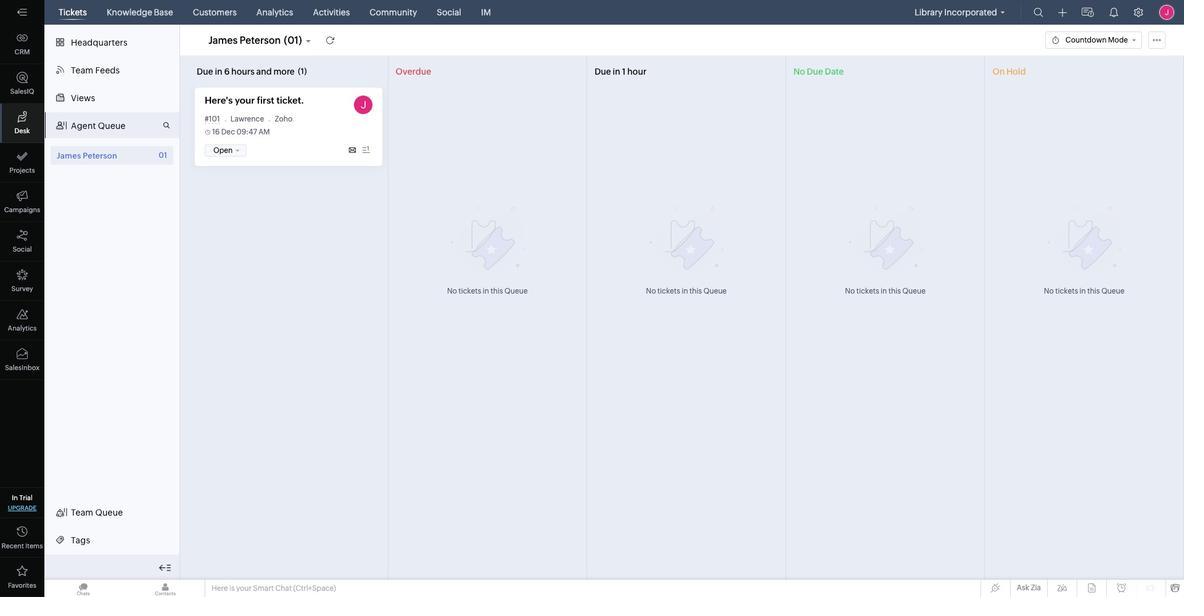 Task type: describe. For each thing, give the bounding box(es) containing it.
favorites
[[8, 582, 36, 589]]

survey
[[11, 285, 33, 292]]

customers
[[193, 7, 237, 17]]

0 vertical spatial social link
[[432, 0, 467, 25]]

desk
[[14, 127, 30, 135]]

chat
[[275, 584, 292, 593]]

configure settings image
[[1134, 7, 1144, 17]]

zia
[[1031, 584, 1042, 592]]

crm link
[[0, 25, 44, 64]]

ask
[[1017, 584, 1030, 592]]

your
[[236, 584, 252, 593]]

ask zia
[[1017, 584, 1042, 592]]

0 horizontal spatial social
[[13, 246, 32, 253]]

desk link
[[0, 104, 44, 143]]

crm
[[15, 48, 30, 56]]

salesinbox
[[5, 364, 39, 371]]

in trial upgrade
[[8, 494, 37, 512]]

community link
[[365, 0, 422, 25]]

search image
[[1034, 7, 1044, 17]]

1 vertical spatial analytics link
[[0, 301, 44, 341]]

here
[[212, 584, 228, 593]]

activities
[[313, 7, 350, 17]]

base
[[154, 7, 173, 17]]

smart
[[253, 584, 274, 593]]

knowledge base link
[[102, 0, 178, 25]]

contacts image
[[126, 580, 204, 597]]

campaigns
[[4, 206, 40, 213]]

incorporated
[[945, 7, 998, 17]]

tickets link
[[54, 0, 92, 25]]

library incorporated
[[915, 7, 998, 17]]



Task type: locate. For each thing, give the bounding box(es) containing it.
upgrade
[[8, 505, 37, 512]]

salesiq link
[[0, 64, 44, 104]]

recent
[[2, 542, 24, 550]]

trial
[[19, 494, 33, 502]]

campaigns link
[[0, 183, 44, 222]]

0 horizontal spatial analytics link
[[0, 301, 44, 341]]

projects link
[[0, 143, 44, 183]]

quick actions image
[[1059, 8, 1067, 17]]

chats image
[[44, 580, 122, 597]]

analytics up the salesinbox link
[[8, 325, 37, 332]]

1 horizontal spatial analytics link
[[252, 0, 298, 25]]

1 horizontal spatial social
[[437, 7, 462, 17]]

in
[[12, 494, 18, 502]]

here is your smart chat (ctrl+space)
[[212, 584, 336, 593]]

social
[[437, 7, 462, 17], [13, 246, 32, 253]]

1 vertical spatial analytics
[[8, 325, 37, 332]]

0 horizontal spatial social link
[[0, 222, 44, 262]]

social link down the campaigns
[[0, 222, 44, 262]]

library
[[915, 7, 943, 17]]

social left im
[[437, 7, 462, 17]]

0 horizontal spatial analytics
[[8, 325, 37, 332]]

salesinbox link
[[0, 341, 44, 380]]

tickets
[[59, 7, 87, 17]]

social link left im
[[432, 0, 467, 25]]

0 vertical spatial analytics link
[[252, 0, 298, 25]]

knowledge
[[107, 7, 152, 17]]

im link
[[476, 0, 496, 25]]

notifications image
[[1109, 7, 1119, 17]]

community
[[370, 7, 417, 17]]

analytics
[[257, 7, 293, 17], [8, 325, 37, 332]]

activities link
[[308, 0, 355, 25]]

0 vertical spatial analytics
[[257, 7, 293, 17]]

analytics link
[[252, 0, 298, 25], [0, 301, 44, 341]]

analytics link down survey
[[0, 301, 44, 341]]

im
[[481, 7, 491, 17]]

projects
[[9, 167, 35, 174]]

social up survey link
[[13, 246, 32, 253]]

salesiq
[[10, 88, 34, 95]]

social link
[[432, 0, 467, 25], [0, 222, 44, 262]]

knowledge base
[[107, 7, 173, 17]]

survey link
[[0, 262, 44, 301]]

1 horizontal spatial social link
[[432, 0, 467, 25]]

(ctrl+space)
[[293, 584, 336, 593]]

0 vertical spatial social
[[437, 7, 462, 17]]

1 vertical spatial social link
[[0, 222, 44, 262]]

1 vertical spatial social
[[13, 246, 32, 253]]

recent items
[[2, 542, 43, 550]]

customers link
[[188, 0, 242, 25]]

analytics link left activities link
[[252, 0, 298, 25]]

is
[[229, 584, 235, 593]]

pending activities image
[[1082, 6, 1095, 19]]

analytics left activities link
[[257, 7, 293, 17]]

items
[[25, 542, 43, 550]]

1 horizontal spatial analytics
[[257, 7, 293, 17]]



Task type: vqa. For each thing, say whether or not it's contained in the screenshot.
the Admin
no



